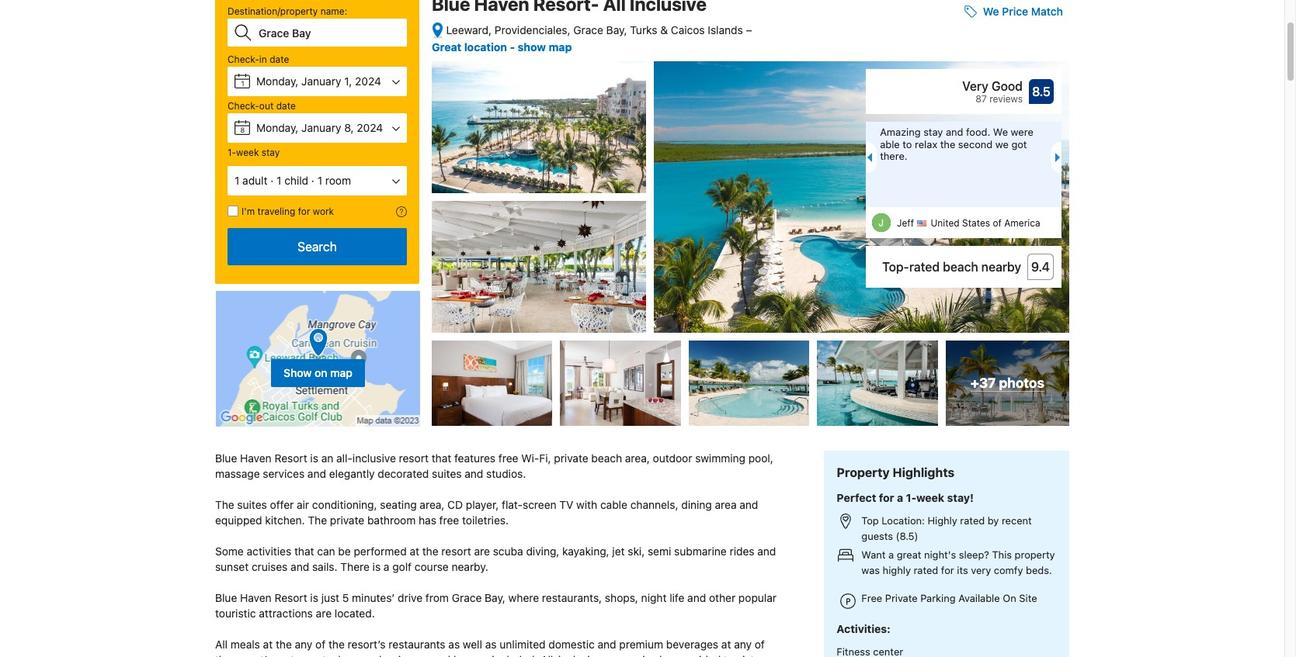 Task type: vqa. For each thing, say whether or not it's contained in the screenshot.
highly
yes



Task type: locate. For each thing, give the bounding box(es) containing it.
map right the on
[[330, 366, 353, 379]]

· right child on the left
[[311, 174, 314, 187]]

0 horizontal spatial resort's
[[234, 654, 272, 658]]

0 horizontal spatial for
[[298, 206, 310, 217]]

that left can
[[294, 545, 314, 558]]

2 horizontal spatial at
[[721, 638, 731, 652]]

for left its
[[941, 564, 954, 577]]

resort
[[274, 452, 307, 465], [274, 592, 307, 605]]

be
[[338, 545, 351, 558]]

diving,
[[526, 545, 559, 558]]

1 resort from the top
[[274, 452, 307, 465]]

rated down jeff
[[909, 260, 940, 274]]

8
[[240, 126, 245, 134]]

date right out
[[276, 100, 296, 112]]

map right the "show"
[[549, 40, 572, 53]]

sunset
[[215, 561, 249, 574]]

at up the golf
[[410, 545, 419, 558]]

0 horizontal spatial stay
[[262, 147, 280, 158]]

property
[[1015, 549, 1055, 561]]

bay, left the where
[[485, 592, 505, 605]]

2 as from the left
[[485, 638, 497, 652]]

2 blue from the top
[[215, 592, 237, 605]]

0 horizontal spatial area,
[[420, 499, 444, 512]]

1 any from the left
[[295, 638, 312, 652]]

grace left turks
[[573, 23, 603, 36]]

restaurants, left bars
[[275, 654, 335, 658]]

1 vertical spatial monday,
[[256, 121, 299, 134]]

0 vertical spatial blue
[[215, 452, 237, 465]]

2 vertical spatial for
[[941, 564, 954, 577]]

resort up attractions
[[274, 592, 307, 605]]

1- up location:
[[906, 491, 916, 505]]

1 vertical spatial january
[[301, 121, 341, 134]]

0 horizontal spatial the
[[215, 499, 234, 512]]

1 vertical spatial map
[[330, 366, 353, 379]]

of down just
[[315, 638, 326, 652]]

suites down features
[[432, 468, 462, 481]]

resort's down meals on the bottom left of page
[[234, 654, 272, 658]]

of down popular
[[755, 638, 765, 652]]

are up nearby.
[[474, 545, 490, 558]]

any down popular
[[734, 638, 752, 652]]

0 vertical spatial date
[[270, 54, 289, 65]]

are down well
[[473, 654, 489, 658]]

january left 1,
[[301, 75, 341, 88]]

1 vertical spatial beach
[[591, 452, 622, 465]]

semi
[[648, 545, 671, 558]]

name:
[[321, 5, 347, 17]]

0 horizontal spatial free
[[439, 514, 459, 527]]

as right well
[[485, 638, 497, 652]]

1 vertical spatial grace
[[452, 592, 482, 605]]

2 monday, from the top
[[256, 121, 299, 134]]

inclusive down the domestic
[[558, 654, 602, 658]]

0 horizontal spatial ·
[[270, 174, 274, 187]]

wi-
[[521, 452, 539, 465]]

0 vertical spatial monday,
[[256, 75, 299, 88]]

check- for out
[[228, 100, 259, 112]]

free
[[862, 592, 882, 605]]

available
[[958, 592, 1000, 605]]

bay, inside leeward, providenciales, grace bay, turks & caicos islands – great location - show map
[[606, 23, 627, 36]]

map inside leeward, providenciales, grace bay, turks & caicos islands – great location - show map
[[549, 40, 572, 53]]

that
[[432, 452, 451, 465], [294, 545, 314, 558]]

rated left by
[[960, 515, 985, 527]]

all-
[[541, 654, 558, 658]]

+37
[[970, 375, 996, 391]]

where
[[508, 592, 539, 605]]

resort's
[[348, 638, 386, 652], [234, 654, 272, 658]]

0 horizontal spatial resort
[[399, 452, 429, 465]]

0 horizontal spatial any
[[295, 638, 312, 652]]

monday, down in
[[256, 75, 299, 88]]

1 vertical spatial we
[[993, 126, 1008, 138]]

week
[[236, 147, 259, 158], [916, 491, 944, 505]]

stay right to
[[923, 126, 943, 138]]

next image
[[1055, 153, 1065, 162]]

we left were
[[993, 126, 1008, 138]]

2024 for monday, january 1, 2024
[[355, 75, 381, 88]]

blue
[[215, 452, 237, 465], [215, 592, 237, 605]]

1 vertical spatial for
[[879, 491, 894, 505]]

on
[[315, 366, 327, 379]]

beach left nearby
[[943, 260, 978, 274]]

1 left room
[[317, 174, 322, 187]]

0 horizontal spatial beach
[[591, 452, 622, 465]]

match
[[1031, 5, 1063, 18]]

all-
[[336, 452, 352, 465]]

for left the work
[[298, 206, 310, 217]]

is left just
[[310, 592, 318, 605]]

1 vertical spatial resort
[[274, 592, 307, 605]]

previous image
[[863, 153, 872, 162]]

1 horizontal spatial area,
[[625, 452, 650, 465]]

features
[[454, 452, 496, 465]]

haven up the touristic at the bottom left of the page
[[240, 592, 272, 605]]

0 vertical spatial rated
[[909, 260, 940, 274]]

stay up adult
[[262, 147, 280, 158]]

1 horizontal spatial 1-
[[906, 491, 916, 505]]

january left 8, on the left
[[301, 121, 341, 134]]

inclusive up elegantly
[[352, 452, 396, 465]]

beach up cable
[[591, 452, 622, 465]]

2 horizontal spatial of
[[993, 218, 1002, 229]]

blue haven resort is an all-inclusive resort that features free wi-fi, private beach area, outdoor swimming pool, massage services and elegantly decorated suites and studios. the suites offer air conditioning, seating area, cd player, flat-screen tv with cable channels, dining area and equipped kitchen. the private bathroom has free toiletries. some activities that can be performed at the resort are scuba diving, kayaking, jet ski, semi submarine rides and sunset cruises and sails. there is a golf course nearby. blue haven resort is just 5 minutes' drive from grace bay, where restaurants, shops, night life and other popular touristic attractions are located. all meals at the any of the resort's restaurants as well as unlimited domestic and premium beverages at any of the resort's restaurants, bars and swim up pool bar are included. all-inclusive access is also provided 
[[215, 452, 780, 658]]

1 vertical spatial suites
[[237, 499, 267, 512]]

beach inside 'blue haven resort is an all-inclusive resort that features free wi-fi, private beach area, outdoor swimming pool, massage services and elegantly decorated suites and studios. the suites offer air conditioning, seating area, cd player, flat-screen tv with cable channels, dining area and equipped kitchen. the private bathroom has free toiletries. some activities that can be performed at the resort are scuba diving, kayaking, jet ski, semi submarine rides and sunset cruises and sails. there is a golf course nearby. blue haven resort is just 5 minutes' drive from grace bay, where restaurants, shops, night life and other popular touristic attractions are located. all meals at the any of the resort's restaurants as well as unlimited domestic and premium beverages at any of the resort's restaurants, bars and swim up pool bar are included. all-inclusive access is also provided'
[[591, 452, 622, 465]]

1 horizontal spatial ·
[[311, 174, 314, 187]]

massage
[[215, 468, 260, 481]]

restaurants, up the domestic
[[542, 592, 602, 605]]

the down all
[[215, 654, 231, 658]]

check- up 8
[[228, 100, 259, 112]]

scored 8.5 element
[[1029, 79, 1054, 104]]

resort up services
[[274, 452, 307, 465]]

show on map
[[283, 366, 353, 379]]

suites up equipped
[[237, 499, 267, 512]]

2 horizontal spatial for
[[941, 564, 954, 577]]

1 vertical spatial stay
[[262, 147, 280, 158]]

&
[[660, 23, 668, 36]]

1 horizontal spatial the
[[308, 514, 327, 527]]

sails.
[[312, 561, 337, 574]]

1 check- from the top
[[228, 54, 259, 65]]

air
[[297, 499, 309, 512]]

area, up has
[[420, 499, 444, 512]]

week down 8
[[236, 147, 259, 158]]

attractions
[[259, 607, 313, 621]]

check- for in
[[228, 54, 259, 65]]

any
[[295, 638, 312, 652], [734, 638, 752, 652]]

and down an
[[307, 468, 326, 481]]

the down attractions
[[276, 638, 292, 652]]

0 vertical spatial suites
[[432, 468, 462, 481]]

a up location:
[[897, 491, 903, 505]]

1 horizontal spatial stay
[[923, 126, 943, 138]]

rated
[[909, 260, 940, 274], [960, 515, 985, 527], [914, 564, 938, 577]]

resort
[[399, 452, 429, 465], [441, 545, 471, 558]]

0 horizontal spatial a
[[384, 561, 389, 574]]

private right fi,
[[554, 452, 588, 465]]

blue up the touristic at the bottom left of the page
[[215, 592, 237, 605]]

check-out date
[[228, 100, 296, 112]]

stay
[[923, 126, 943, 138], [262, 147, 280, 158]]

1 vertical spatial 2024
[[357, 121, 383, 134]]

show
[[283, 366, 312, 379]]

2024 right 1,
[[355, 75, 381, 88]]

area, left outdoor
[[625, 452, 650, 465]]

the inside amazing stay and food. we were able to relax the second we got there.
[[940, 138, 955, 150]]

1 vertical spatial date
[[276, 100, 296, 112]]

date for check-in date
[[270, 54, 289, 65]]

date right in
[[270, 54, 289, 65]]

1 vertical spatial haven
[[240, 592, 272, 605]]

screen
[[523, 499, 556, 512]]

0 horizontal spatial week
[[236, 147, 259, 158]]

-
[[510, 40, 515, 53]]

0 vertical spatial grace
[[573, 23, 603, 36]]

recent
[[1002, 515, 1032, 527]]

and right the area
[[740, 499, 758, 512]]

2024 right 8, on the left
[[357, 121, 383, 134]]

1 vertical spatial area,
[[420, 499, 444, 512]]

1 blue from the top
[[215, 452, 237, 465]]

flat-
[[502, 499, 523, 512]]

is down performed
[[372, 561, 381, 574]]

the up equipped
[[215, 499, 234, 512]]

the
[[215, 499, 234, 512], [308, 514, 327, 527]]

free private parking available on site
[[862, 592, 1037, 605]]

0 horizontal spatial restaurants,
[[275, 654, 335, 658]]

life
[[670, 592, 684, 605]]

private down conditioning,
[[330, 514, 364, 527]]

resort up nearby.
[[441, 545, 471, 558]]

for inside want a great night's sleep? this property was highly rated for its very comfy beds.
[[941, 564, 954, 577]]

1 horizontal spatial as
[[485, 638, 497, 652]]

the up bars
[[328, 638, 345, 652]]

player,
[[466, 499, 499, 512]]

rated down "night's" on the bottom
[[914, 564, 938, 577]]

monday,
[[256, 75, 299, 88], [256, 121, 299, 134]]

there.
[[880, 150, 907, 163]]

offer
[[270, 499, 294, 512]]

0 vertical spatial check-
[[228, 54, 259, 65]]

1 horizontal spatial resort
[[441, 545, 471, 558]]

for down "property highlights" at right bottom
[[879, 491, 894, 505]]

1 horizontal spatial a
[[888, 549, 894, 561]]

1 vertical spatial blue
[[215, 592, 237, 605]]

map
[[549, 40, 572, 53], [330, 366, 353, 379]]

grace right the from
[[452, 592, 482, 605]]

of
[[993, 218, 1002, 229], [315, 638, 326, 652], [755, 638, 765, 652]]

0 vertical spatial we
[[983, 5, 999, 18]]

1 horizontal spatial any
[[734, 638, 752, 652]]

0 vertical spatial map
[[549, 40, 572, 53]]

map inside search section
[[330, 366, 353, 379]]

1 horizontal spatial restaurants,
[[542, 592, 602, 605]]

reviews
[[989, 93, 1023, 105]]

as up bar
[[448, 638, 460, 652]]

0 horizontal spatial map
[[330, 366, 353, 379]]

0 horizontal spatial as
[[448, 638, 460, 652]]

stay inside search section
[[262, 147, 280, 158]]

up
[[413, 654, 426, 658]]

1 horizontal spatial grace
[[573, 23, 603, 36]]

pool,
[[748, 452, 773, 465]]

2 january from the top
[[301, 121, 341, 134]]

resort up decorated
[[399, 452, 429, 465]]

0 vertical spatial the
[[215, 499, 234, 512]]

1 haven from the top
[[240, 452, 272, 465]]

and left food.
[[946, 126, 963, 138]]

a left the golf
[[384, 561, 389, 574]]

monday, down out
[[256, 121, 299, 134]]

at right meals on the bottom left of page
[[263, 638, 273, 652]]

any down attractions
[[295, 638, 312, 652]]

· right adult
[[270, 174, 274, 187]]

0 vertical spatial free
[[498, 452, 518, 465]]

monday, for monday, january 1, 2024
[[256, 75, 299, 88]]

islands
[[708, 23, 743, 36]]

2 resort from the top
[[274, 592, 307, 605]]

check- up check-out date
[[228, 54, 259, 65]]

we inside 'dropdown button'
[[983, 5, 999, 18]]

are down just
[[316, 607, 332, 621]]

photos
[[999, 375, 1044, 391]]

2 vertical spatial rated
[[914, 564, 938, 577]]

caicos
[[671, 23, 705, 36]]

grace inside leeward, providenciales, grace bay, turks & caicos islands – great location - show map
[[573, 23, 603, 36]]

rated inside want a great night's sleep? this property was highly rated for its very comfy beds.
[[914, 564, 938, 577]]

1 horizontal spatial free
[[498, 452, 518, 465]]

minutes'
[[352, 592, 395, 605]]

out
[[259, 100, 274, 112]]

the up course
[[422, 545, 438, 558]]

dining
[[681, 499, 712, 512]]

night's
[[924, 549, 956, 561]]

ski,
[[628, 545, 645, 558]]

january
[[301, 75, 341, 88], [301, 121, 341, 134]]

we left price
[[983, 5, 999, 18]]

1 horizontal spatial inclusive
[[558, 654, 602, 658]]

week up "highly"
[[916, 491, 944, 505]]

0 vertical spatial bay,
[[606, 23, 627, 36]]

bathroom
[[367, 514, 416, 527]]

if you select this option, we'll show you popular business travel features like breakfast, wifi and free parking. image
[[396, 207, 407, 217], [396, 207, 407, 217]]

bay, left turks
[[606, 23, 627, 36]]

0 vertical spatial area,
[[625, 452, 650, 465]]

1 vertical spatial bay,
[[485, 592, 505, 605]]

blue up massage
[[215, 452, 237, 465]]

1 vertical spatial that
[[294, 545, 314, 558]]

outdoor
[[653, 452, 692, 465]]

a inside want a great night's sleep? this property was highly rated for its very comfy beds.
[[888, 549, 894, 561]]

top-
[[882, 260, 909, 274]]

1 horizontal spatial for
[[879, 491, 894, 505]]

1 horizontal spatial resort's
[[348, 638, 386, 652]]

great
[[897, 549, 921, 561]]

america
[[1004, 218, 1040, 229]]

we price match button
[[958, 0, 1069, 26]]

0 vertical spatial resort's
[[348, 638, 386, 652]]

1 horizontal spatial bay,
[[606, 23, 627, 36]]

well
[[463, 638, 482, 652]]

we inside amazing stay and food. we were able to relax the second we got there.
[[993, 126, 1008, 138]]

by
[[988, 515, 999, 527]]

1 vertical spatial resort's
[[234, 654, 272, 658]]

1 vertical spatial private
[[330, 514, 364, 527]]

night
[[641, 592, 667, 605]]

1 january from the top
[[301, 75, 341, 88]]

a up highly
[[888, 549, 894, 561]]

child
[[284, 174, 308, 187]]

of right states
[[993, 218, 1002, 229]]

2 check- from the top
[[228, 100, 259, 112]]

cable
[[600, 499, 627, 512]]

a inside 'blue haven resort is an all-inclusive resort that features free wi-fi, private beach area, outdoor swimming pool, massage services and elegantly decorated suites and studios. the suites offer air conditioning, seating area, cd player, flat-screen tv with cable channels, dining area and equipped kitchen. the private bathroom has free toiletries. some activities that can be performed at the resort are scuba diving, kayaking, jet ski, semi submarine rides and sunset cruises and sails. there is a golf course nearby. blue haven resort is just 5 minutes' drive from grace bay, where restaurants, shops, night life and other popular touristic attractions are located. all meals at the any of the resort's restaurants as well as unlimited domestic and premium beverages at any of the resort's restaurants, bars and swim up pool bar are included. all-inclusive access is also provided'
[[384, 561, 389, 574]]

0 vertical spatial 2024
[[355, 75, 381, 88]]

0 vertical spatial for
[[298, 206, 310, 217]]

1 vertical spatial week
[[916, 491, 944, 505]]

resort's up bars
[[348, 638, 386, 652]]

private
[[554, 452, 588, 465], [330, 514, 364, 527]]

at right beverages
[[721, 638, 731, 652]]

the right relax
[[940, 138, 955, 150]]

0 vertical spatial private
[[554, 452, 588, 465]]

0 horizontal spatial bay,
[[485, 592, 505, 605]]

1 monday, from the top
[[256, 75, 299, 88]]

haven up massage
[[240, 452, 272, 465]]

grace inside 'blue haven resort is an all-inclusive resort that features free wi-fi, private beach area, outdoor swimming pool, massage services and elegantly decorated suites and studios. the suites offer air conditioning, seating area, cd player, flat-screen tv with cable channels, dining area and equipped kitchen. the private bathroom has free toiletries. some activities that can be performed at the resort are scuba diving, kayaking, jet ski, semi submarine rides and sunset cruises and sails. there is a golf course nearby. blue haven resort is just 5 minutes' drive from grace bay, where restaurants, shops, night life and other popular touristic attractions are located. all meals at the any of the resort's restaurants as well as unlimited domestic and premium beverages at any of the resort's restaurants, bars and swim up pool bar are included. all-inclusive access is also provided'
[[452, 592, 482, 605]]

1 vertical spatial are
[[316, 607, 332, 621]]

0 vertical spatial inclusive
[[352, 452, 396, 465]]

search
[[298, 240, 337, 254]]

the down air
[[308, 514, 327, 527]]

beverages
[[666, 638, 718, 652]]

amazing stay and food. we were able to relax the second we got there.
[[880, 126, 1033, 163]]

and right rides
[[757, 545, 776, 558]]

1- down check-out date
[[228, 147, 236, 158]]

0 vertical spatial beach
[[943, 260, 978, 274]]

scuba
[[493, 545, 523, 558]]

0 vertical spatial resort
[[274, 452, 307, 465]]

has
[[419, 514, 436, 527]]

that left features
[[432, 452, 451, 465]]

0 horizontal spatial grace
[[452, 592, 482, 605]]

free down cd
[[439, 514, 459, 527]]

0 vertical spatial january
[[301, 75, 341, 88]]

conditioning,
[[312, 499, 377, 512]]

free up studios.
[[498, 452, 518, 465]]

1 horizontal spatial that
[[432, 452, 451, 465]]

0 vertical spatial stay
[[923, 126, 943, 138]]

and
[[946, 126, 963, 138], [307, 468, 326, 481], [465, 468, 483, 481], [740, 499, 758, 512], [757, 545, 776, 558], [291, 561, 309, 574], [687, 592, 706, 605], [598, 638, 616, 652], [363, 654, 382, 658]]

2 vertical spatial are
[[473, 654, 489, 658]]

free
[[498, 452, 518, 465], [439, 514, 459, 527]]



Task type: describe. For each thing, give the bounding box(es) containing it.
+37 photos
[[970, 375, 1044, 391]]

activities:
[[837, 623, 891, 636]]

for inside search section
[[298, 206, 310, 217]]

swimming
[[695, 452, 746, 465]]

2 · from the left
[[311, 174, 314, 187]]

january for 1,
[[301, 75, 341, 88]]

very
[[971, 564, 991, 577]]

there
[[340, 561, 370, 574]]

monday, january 8, 2024
[[256, 121, 383, 134]]

0 vertical spatial resort
[[399, 452, 429, 465]]

1 vertical spatial the
[[308, 514, 327, 527]]

pool
[[429, 654, 451, 658]]

1 vertical spatial free
[[439, 514, 459, 527]]

on
[[1003, 592, 1016, 605]]

9.4 element
[[1027, 254, 1054, 280]]

just
[[321, 592, 339, 605]]

1 down check-in date
[[241, 79, 244, 88]]

great location - show map button
[[432, 40, 572, 53]]

is down premium
[[642, 654, 651, 658]]

january for 8,
[[301, 121, 341, 134]]

nearby.
[[452, 561, 488, 574]]

seating
[[380, 499, 417, 512]]

1 horizontal spatial beach
[[943, 260, 978, 274]]

were
[[1011, 126, 1033, 138]]

leeward, providenciales, grace bay, turks & caicos islands – great location - show map
[[432, 23, 752, 53]]

1- inside search section
[[228, 147, 236, 158]]

guests
[[862, 530, 893, 543]]

adult
[[242, 174, 268, 187]]

bay, inside 'blue haven resort is an all-inclusive resort that features free wi-fi, private beach area, outdoor swimming pool, massage services and elegantly decorated suites and studios. the suites offer air conditioning, seating area, cd player, flat-screen tv with cable channels, dining area and equipped kitchen. the private bathroom has free toiletries. some activities that can be performed at the resort are scuba diving, kayaking, jet ski, semi submarine rides and sunset cruises and sails. there is a golf course nearby. blue haven resort is just 5 minutes' drive from grace bay, where restaurants, shops, night life and other popular touristic attractions are located. all meals at the any of the resort's restaurants as well as unlimited domestic and premium beverages at any of the resort's restaurants, bars and swim up pool bar are included. all-inclusive access is also provided'
[[485, 592, 505, 605]]

bars
[[338, 654, 360, 658]]

0 vertical spatial are
[[474, 545, 490, 558]]

1 horizontal spatial at
[[410, 545, 419, 558]]

click to open map view image
[[432, 22, 443, 39]]

monday, for monday, january 8, 2024
[[256, 121, 299, 134]]

1 as from the left
[[448, 638, 460, 652]]

2 horizontal spatial a
[[897, 491, 903, 505]]

to
[[903, 138, 912, 150]]

perfect
[[837, 491, 876, 505]]

1 adult · 1 child · 1 room
[[235, 174, 351, 187]]

turks
[[630, 23, 657, 36]]

and up access at the bottom left of the page
[[598, 638, 616, 652]]

2024 for monday, january 8, 2024
[[357, 121, 383, 134]]

top-rated beach nearby
[[882, 260, 1021, 274]]

1 left adult
[[235, 174, 239, 187]]

8,
[[344, 121, 354, 134]]

want a great night's sleep? this property was highly rated for its very comfy beds.
[[862, 549, 1055, 577]]

and right bars
[[363, 654, 382, 658]]

sleep?
[[959, 549, 989, 561]]

is left an
[[310, 452, 318, 465]]

swim
[[385, 654, 410, 658]]

1 adult · 1 child · 1 room button
[[228, 166, 407, 196]]

tv
[[559, 499, 573, 512]]

comfy
[[994, 564, 1023, 577]]

very good 87 reviews
[[962, 79, 1023, 105]]

highlights
[[893, 466, 955, 480]]

1 · from the left
[[270, 174, 274, 187]]

rated inside top location: highly rated by recent guests (8.5)
[[960, 515, 985, 527]]

5
[[342, 592, 349, 605]]

got
[[1011, 138, 1027, 150]]

traveling
[[257, 206, 295, 217]]

able
[[880, 138, 900, 150]]

–
[[746, 23, 752, 36]]

jeff
[[897, 218, 914, 229]]

show
[[518, 40, 546, 53]]

states
[[962, 218, 990, 229]]

Where are you going? field
[[252, 19, 407, 47]]

restaurants
[[389, 638, 445, 652]]

property highlights
[[837, 466, 955, 480]]

channels,
[[630, 499, 678, 512]]

0 horizontal spatial that
[[294, 545, 314, 558]]

1 left child on the left
[[277, 174, 281, 187]]

0 horizontal spatial suites
[[237, 499, 267, 512]]

an
[[321, 452, 333, 465]]

2 haven from the top
[[240, 592, 272, 605]]

rated inside top-rated beach nearby element
[[909, 260, 940, 274]]

1 horizontal spatial private
[[554, 452, 588, 465]]

check-in date
[[228, 54, 289, 65]]

0 horizontal spatial of
[[315, 638, 326, 652]]

popular
[[738, 592, 777, 605]]

0 vertical spatial restaurants,
[[542, 592, 602, 605]]

location:
[[882, 515, 925, 527]]

date for check-out date
[[276, 100, 296, 112]]

fi,
[[539, 452, 551, 465]]

top-rated beach nearby element
[[874, 258, 1021, 277]]

rated very good element
[[874, 77, 1023, 96]]

other
[[709, 592, 736, 605]]

and down features
[[465, 468, 483, 481]]

2 any from the left
[[734, 638, 752, 652]]

can
[[317, 545, 335, 558]]

area
[[715, 499, 737, 512]]

location
[[464, 40, 507, 53]]

domestic
[[548, 638, 595, 652]]

1 vertical spatial resort
[[441, 545, 471, 558]]

stay inside amazing stay and food. we were able to relax the second we got there.
[[923, 126, 943, 138]]

providenciales,
[[495, 23, 570, 36]]

price
[[1002, 5, 1028, 18]]

parking
[[920, 592, 956, 605]]

and right life
[[687, 592, 706, 605]]

bar
[[454, 654, 470, 658]]

included.
[[492, 654, 538, 658]]

1 horizontal spatial suites
[[432, 468, 462, 481]]

second
[[958, 138, 993, 150]]

its
[[957, 564, 968, 577]]

premium
[[619, 638, 663, 652]]

0 horizontal spatial at
[[263, 638, 273, 652]]

0 horizontal spatial private
[[330, 514, 364, 527]]

(8.5)
[[896, 530, 918, 543]]

1 horizontal spatial of
[[755, 638, 765, 652]]

search section
[[209, 0, 426, 428]]

we
[[995, 138, 1009, 150]]

perfect for a 1-week stay!
[[837, 491, 974, 505]]

we price match
[[983, 5, 1063, 18]]

i'm traveling for work
[[242, 206, 334, 217]]

highly
[[883, 564, 911, 577]]

0 vertical spatial that
[[432, 452, 451, 465]]

great
[[432, 40, 461, 53]]

some
[[215, 545, 244, 558]]

also
[[653, 654, 674, 658]]

kayaking,
[[562, 545, 609, 558]]

nearby
[[981, 260, 1021, 274]]

monday, january 1, 2024
[[256, 75, 381, 88]]

unlimited
[[500, 638, 546, 652]]

1,
[[344, 75, 352, 88]]

1 horizontal spatial week
[[916, 491, 944, 505]]

1 vertical spatial inclusive
[[558, 654, 602, 658]]

week inside search section
[[236, 147, 259, 158]]

golf
[[392, 561, 412, 574]]

and inside amazing stay and food. we were able to relax the second we got there.
[[946, 126, 963, 138]]

jet
[[612, 545, 625, 558]]

and left sails.
[[291, 561, 309, 574]]



